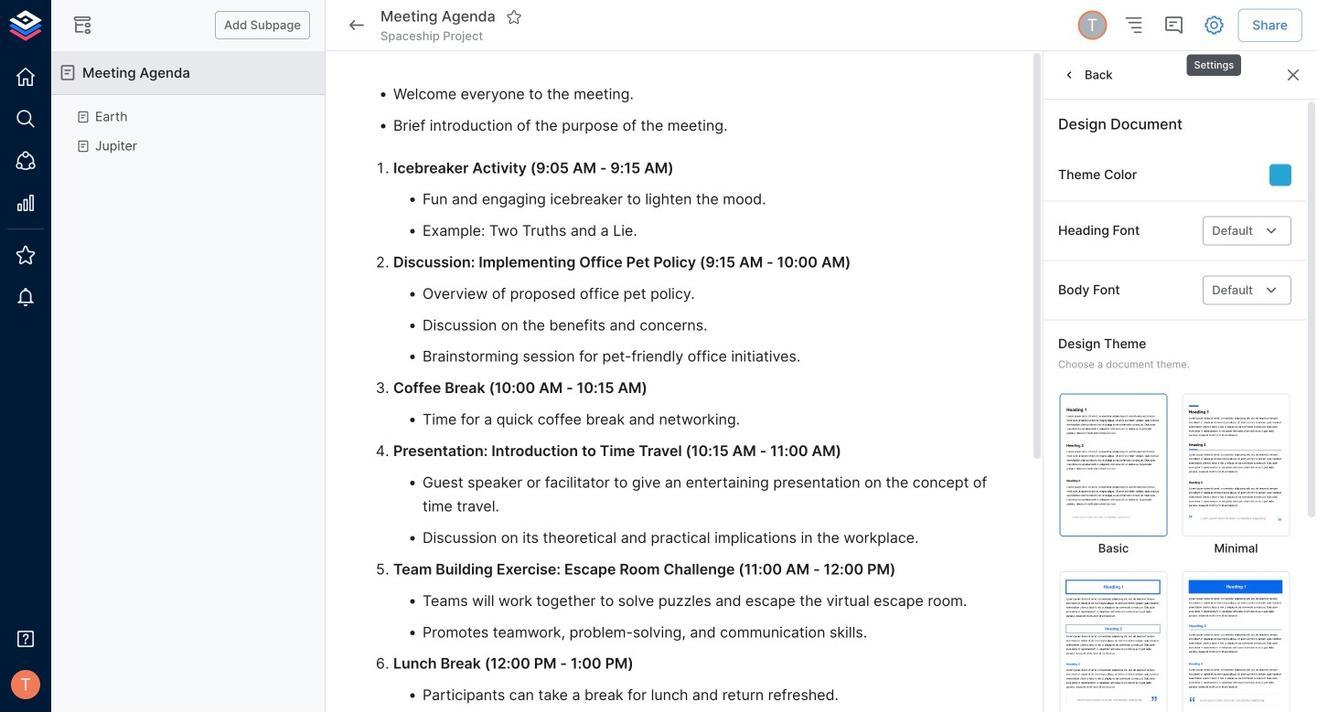 Task type: describe. For each thing, give the bounding box(es) containing it.
go back image
[[346, 14, 368, 36]]

table of contents image
[[1123, 14, 1145, 36]]



Task type: locate. For each thing, give the bounding box(es) containing it.
tooltip
[[1185, 42, 1243, 78]]

comments image
[[1163, 14, 1185, 36]]

hide wiki image
[[71, 14, 93, 36]]

settings image
[[1203, 14, 1225, 36]]

favorite image
[[506, 9, 522, 25]]



Task type: vqa. For each thing, say whether or not it's contained in the screenshot.
Danger
no



